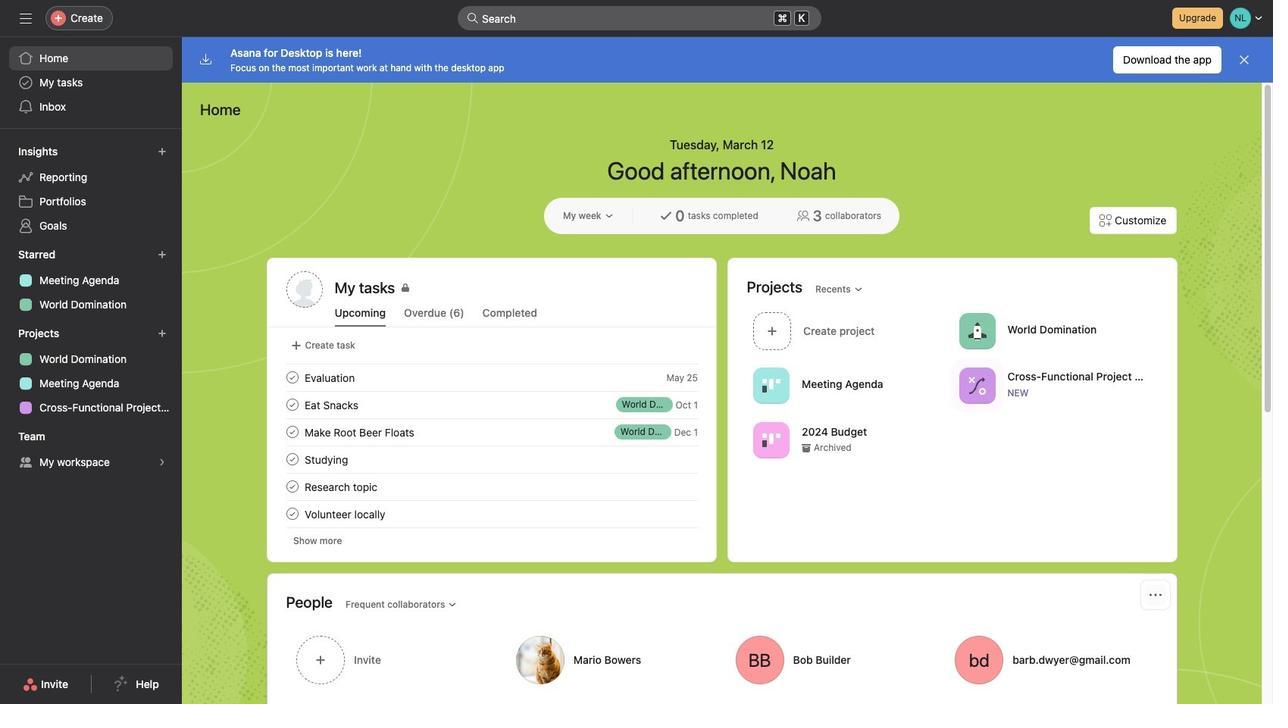Task type: locate. For each thing, give the bounding box(es) containing it.
3 mark complete image from the top
[[283, 450, 301, 469]]

Search tasks, projects, and more text field
[[458, 6, 822, 30]]

None field
[[458, 6, 822, 30]]

new project or portfolio image
[[158, 329, 167, 338]]

5 mark complete image from the top
[[283, 505, 301, 523]]

teams element
[[0, 423, 182, 478]]

1 vertical spatial mark complete checkbox
[[283, 423, 301, 441]]

line_and_symbols image
[[968, 376, 986, 395]]

0 vertical spatial mark complete checkbox
[[283, 368, 301, 387]]

2 vertical spatial mark complete checkbox
[[283, 478, 301, 496]]

insights element
[[0, 138, 182, 241]]

starred element
[[0, 241, 182, 320]]

board image
[[762, 376, 780, 395]]

1 vertical spatial mark complete checkbox
[[283, 450, 301, 469]]

prominent image
[[467, 12, 479, 24]]

3 mark complete checkbox from the top
[[283, 505, 301, 523]]

1 mark complete image from the top
[[283, 368, 301, 387]]

rocket image
[[968, 322, 986, 340]]

2 vertical spatial mark complete checkbox
[[283, 505, 301, 523]]

Mark complete checkbox
[[283, 396, 301, 414], [283, 450, 301, 469], [283, 505, 301, 523]]

0 vertical spatial mark complete checkbox
[[283, 396, 301, 414]]

mark complete image
[[283, 368, 301, 387], [283, 396, 301, 414], [283, 450, 301, 469], [283, 478, 301, 496], [283, 505, 301, 523]]

Mark complete checkbox
[[283, 368, 301, 387], [283, 423, 301, 441], [283, 478, 301, 496]]



Task type: describe. For each thing, give the bounding box(es) containing it.
add items to starred image
[[158, 250, 167, 259]]

1 mark complete checkbox from the top
[[283, 396, 301, 414]]

board image
[[762, 431, 780, 449]]

4 mark complete image from the top
[[283, 478, 301, 496]]

global element
[[0, 37, 182, 128]]

mark complete image
[[283, 423, 301, 441]]

2 mark complete checkbox from the top
[[283, 423, 301, 441]]

projects element
[[0, 320, 182, 423]]

3 mark complete checkbox from the top
[[283, 478, 301, 496]]

hide sidebar image
[[20, 12, 32, 24]]

see details, my workspace image
[[158, 458, 167, 467]]

add profile photo image
[[286, 271, 323, 308]]

dismiss image
[[1239, 54, 1251, 66]]

new insights image
[[158, 147, 167, 156]]

1 mark complete checkbox from the top
[[283, 368, 301, 387]]

2 mark complete checkbox from the top
[[283, 450, 301, 469]]

2 mark complete image from the top
[[283, 396, 301, 414]]



Task type: vqa. For each thing, say whether or not it's contained in the screenshot.
the "Start" at the right of page
no



